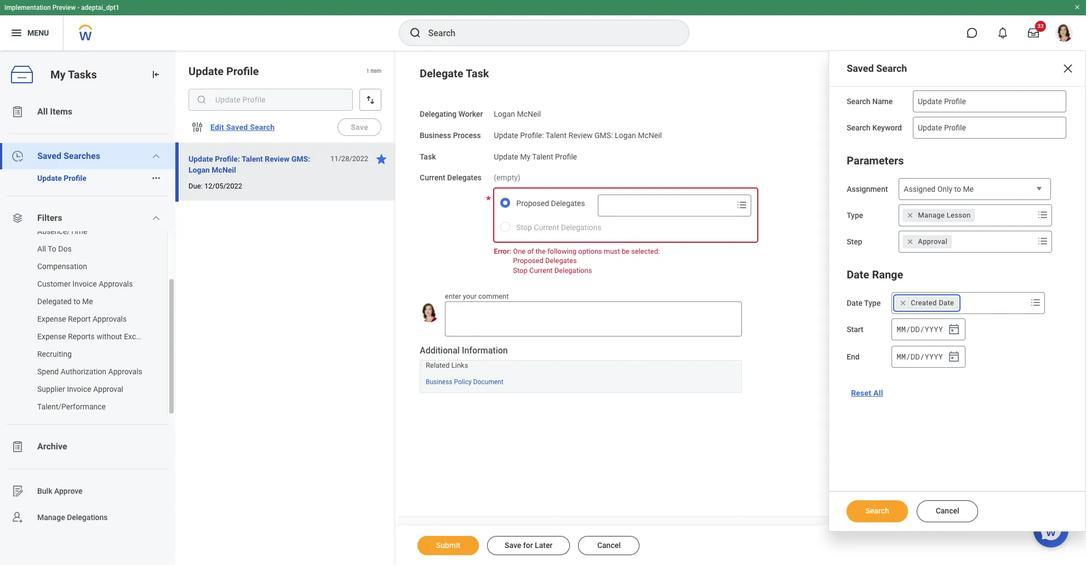 Task type: locate. For each thing, give the bounding box(es) containing it.
calendar image inside start group
[[948, 323, 961, 336]]

me
[[963, 185, 974, 194], [82, 297, 93, 306]]

2 expense from the top
[[37, 332, 66, 341]]

save
[[351, 123, 368, 132]]

1 vertical spatial mcneil
[[638, 131, 662, 140]]

proposed inside error: one of the following options must be selected: proposed delegates stop current delegations
[[513, 257, 544, 265]]

prompts image
[[736, 198, 749, 212], [1037, 208, 1050, 221], [1037, 235, 1050, 248], [1030, 296, 1043, 309]]

filters
[[37, 213, 62, 223]]

mm / dd / yyyy for start
[[897, 324, 944, 334]]

2 vertical spatial delegates
[[545, 257, 577, 265]]

approvals up without
[[93, 315, 127, 323]]

calendar image down start group
[[948, 350, 961, 363]]

approvals down without
[[108, 367, 142, 376]]

0 vertical spatial mm
[[897, 324, 906, 334]]

update
[[189, 65, 224, 78], [494, 131, 518, 140], [494, 152, 518, 161], [189, 155, 213, 163], [37, 174, 62, 183]]

end
[[847, 353, 860, 361]]

None text field
[[189, 89, 353, 111]]

0 vertical spatial chevron down image
[[152, 152, 161, 161]]

item
[[371, 68, 382, 74]]

2 calendar image from the top
[[948, 350, 961, 363]]

0 horizontal spatial current
[[420, 173, 445, 182]]

0 vertical spatial expense
[[37, 315, 66, 323]]

chevron down image for saved searches
[[152, 152, 161, 161]]

talent inside "element"
[[546, 131, 567, 140]]

created date
[[911, 299, 955, 307]]

delegate task
[[420, 67, 489, 80]]

yyyy inside start group
[[925, 324, 944, 334]]

x small image for type
[[905, 210, 916, 221]]

2 chevron down image from the top
[[152, 214, 161, 223]]

1 vertical spatial gms:
[[292, 155, 310, 163]]

all right reset
[[874, 389, 884, 397]]

must
[[604, 247, 620, 255]]

2 yyyy from the top
[[925, 351, 944, 362]]

1 horizontal spatial update profile: talent review gms: logan mcneil
[[494, 131, 662, 140]]

1 vertical spatial current
[[530, 266, 553, 275]]

customer invoice approvals button
[[0, 275, 156, 293]]

0 horizontal spatial update profile
[[37, 174, 87, 183]]

1 vertical spatial update profile: talent review gms: logan mcneil
[[189, 155, 310, 174]]

approvals inside spend authorization approvals button
[[108, 367, 142, 376]]

dd down start group
[[911, 351, 920, 362]]

mcneil
[[517, 110, 541, 118], [638, 131, 662, 140], [212, 166, 236, 174]]

assigned only to me button
[[899, 178, 1052, 201]]

1 vertical spatial me
[[82, 297, 93, 306]]

0 vertical spatial update profile: talent review gms: logan mcneil
[[494, 131, 662, 140]]

update down saved searches
[[37, 174, 62, 183]]

0 vertical spatial type
[[847, 211, 864, 220]]

Search field
[[598, 196, 733, 215]]

1 vertical spatial dd
[[911, 351, 920, 362]]

1 horizontal spatial profile:
[[520, 131, 544, 140]]

2 vertical spatial approvals
[[108, 367, 142, 376]]

filters button
[[0, 205, 175, 231]]

prompts image for type
[[1037, 208, 1050, 221]]

0 horizontal spatial update profile: talent review gms: logan mcneil
[[189, 155, 310, 174]]

saved inside edit saved search button
[[226, 123, 248, 132]]

1 vertical spatial mm
[[897, 351, 906, 362]]

/
[[906, 324, 911, 334], [920, 324, 925, 334], [906, 351, 911, 362], [920, 351, 925, 362]]

approvals
[[99, 280, 133, 288], [93, 315, 127, 323], [108, 367, 142, 376]]

-
[[77, 4, 80, 12]]

0 vertical spatial review
[[569, 131, 593, 140]]

profile: up 12/05/2022
[[215, 155, 240, 163]]

calendar image down created date element
[[948, 323, 961, 336]]

date range group
[[847, 266, 1069, 369]]

list
[[0, 99, 175, 531], [0, 223, 175, 416]]

list containing all items
[[0, 99, 175, 531]]

update profile down saved searches
[[37, 174, 87, 183]]

mm down start group
[[897, 351, 906, 362]]

0 vertical spatial manage
[[918, 211, 945, 219]]

customer invoice approvals
[[37, 280, 133, 288]]

logan inside the logan mcneil element
[[494, 110, 515, 118]]

0 horizontal spatial review
[[265, 155, 290, 163]]

dd inside start group
[[911, 324, 920, 334]]

1 vertical spatial expense
[[37, 332, 66, 341]]

to right "only"
[[955, 185, 962, 194]]

update profile: talent review gms: logan mcneil up 12/05/2022
[[189, 155, 310, 174]]

date up start
[[847, 299, 863, 308]]

expense up recruiting on the left bottom of the page
[[37, 332, 66, 341]]

expense report approvals button
[[0, 310, 156, 328]]

2 horizontal spatial mcneil
[[638, 131, 662, 140]]

range
[[872, 268, 904, 281]]

x small image inside manage lesson, press delete to clear value. option
[[905, 210, 916, 221]]

delegations down following on the top right of the page
[[555, 266, 592, 275]]

delegating
[[420, 110, 457, 118]]

bulk approve link
[[0, 478, 175, 504]]

approval, press delete to clear value. option
[[903, 235, 952, 248]]

0 vertical spatial gms:
[[595, 131, 613, 140]]

x small image for step
[[905, 236, 916, 247]]

expense reports without exceptions button
[[0, 328, 161, 345]]

me right "only"
[[963, 185, 974, 194]]

proposed down (empty)
[[517, 199, 549, 208]]

mm / dd / yyyy down created
[[897, 324, 944, 334]]

saved for saved search
[[847, 62, 874, 74]]

approvals for spend authorization approvals
[[108, 367, 142, 376]]

1 vertical spatial business
[[426, 379, 453, 386]]

1 vertical spatial calendar image
[[948, 350, 961, 363]]

worker
[[459, 110, 483, 118]]

0 vertical spatial calendar image
[[948, 323, 961, 336]]

0 horizontal spatial type
[[847, 211, 864, 220]]

0 vertical spatial me
[[963, 185, 974, 194]]

update profile up search image
[[189, 65, 259, 78]]

1 mm / dd / yyyy from the top
[[897, 324, 944, 334]]

1 list from the top
[[0, 99, 175, 531]]

proposed down of
[[513, 257, 544, 265]]

profile:
[[520, 131, 544, 140], [215, 155, 240, 163]]

chevron down image
[[152, 152, 161, 161], [152, 214, 161, 223]]

dd down created
[[911, 324, 920, 334]]

edit saved search button
[[206, 116, 279, 138]]

review down edit saved search
[[265, 155, 290, 163]]

update profile button
[[0, 169, 147, 187]]

0 vertical spatial approvals
[[99, 280, 133, 288]]

enter
[[445, 292, 461, 301]]

profile inside item list element
[[226, 65, 259, 78]]

1 vertical spatial profile
[[555, 152, 577, 161]]

approval element
[[918, 237, 948, 247]]

lesson
[[947, 211, 971, 219]]

0 vertical spatial current
[[420, 173, 445, 182]]

1 horizontal spatial me
[[963, 185, 974, 194]]

saved up search name
[[847, 62, 874, 74]]

delegated
[[37, 297, 72, 306]]

1 horizontal spatial gms:
[[595, 131, 613, 140]]

expense report approvals
[[37, 315, 127, 323]]

yyyy
[[925, 324, 944, 334], [925, 351, 944, 362]]

manage lesson, press delete to clear value. option
[[903, 209, 976, 222]]

options
[[579, 247, 602, 255]]

update down 'logan mcneil'
[[494, 131, 518, 140]]

0 vertical spatial delegations
[[555, 266, 592, 275]]

mcneil inside update profile: talent review gms: logan mcneil button
[[212, 166, 236, 174]]

my up (empty)
[[520, 152, 531, 161]]

0 vertical spatial logan
[[494, 110, 515, 118]]

1 vertical spatial saved
[[226, 123, 248, 132]]

date up date type on the right of the page
[[847, 268, 870, 281]]

prompts image inside date range "group"
[[1030, 296, 1043, 309]]

x small image left created
[[898, 298, 909, 309]]

1 calendar image from the top
[[948, 323, 961, 336]]

archive button
[[0, 434, 175, 460]]

1 vertical spatial update profile
[[37, 174, 87, 183]]

update up (empty)
[[494, 152, 518, 161]]

current down business process
[[420, 173, 445, 182]]

approvals for customer invoice approvals
[[99, 280, 133, 288]]

bulk
[[37, 487, 52, 495]]

to inside dropdown button
[[955, 185, 962, 194]]

task down business process
[[420, 152, 436, 161]]

edit saved search
[[211, 123, 275, 132]]

0 vertical spatial profile
[[226, 65, 259, 78]]

0 vertical spatial task
[[466, 67, 489, 80]]

chevron down image inside "saved searches" dropdown button
[[152, 152, 161, 161]]

items
[[50, 106, 72, 117]]

chevron down image inside filters dropdown button
[[152, 214, 161, 223]]

1 vertical spatial review
[[265, 155, 290, 163]]

to
[[955, 185, 962, 194], [74, 297, 80, 306]]

expense down delegated
[[37, 315, 66, 323]]

search
[[877, 62, 908, 74], [847, 97, 871, 106], [250, 123, 275, 132], [847, 123, 871, 132], [866, 507, 890, 515]]

current down the
[[530, 266, 553, 275]]

comment
[[479, 292, 509, 301]]

type down date range
[[865, 299, 881, 308]]

1 vertical spatial chevron down image
[[152, 214, 161, 223]]

1 horizontal spatial manage
[[918, 211, 945, 219]]

0 horizontal spatial profile:
[[215, 155, 240, 163]]

profile: inside "element"
[[520, 131, 544, 140]]

1 horizontal spatial to
[[955, 185, 962, 194]]

calendar image
[[948, 323, 961, 336], [948, 350, 961, 363]]

0 vertical spatial saved
[[847, 62, 874, 74]]

delegates down following on the top right of the page
[[545, 257, 577, 265]]

start
[[847, 325, 864, 334]]

1 dd from the top
[[911, 324, 920, 334]]

adeptai_dpt1
[[81, 4, 119, 12]]

delegates
[[447, 173, 482, 182], [551, 199, 585, 208], [545, 257, 577, 265]]

profile: up update my talent profile element
[[520, 131, 544, 140]]

1 yyyy from the top
[[925, 324, 944, 334]]

talent for business process
[[546, 131, 567, 140]]

1 item
[[366, 68, 382, 74]]

x small image
[[905, 210, 916, 221], [905, 236, 916, 247], [898, 298, 909, 309]]

business
[[420, 131, 451, 140], [426, 379, 453, 386]]

search inside button
[[250, 123, 275, 132]]

mm / dd / yyyy down start group
[[897, 351, 944, 362]]

type inside date range "group"
[[865, 299, 881, 308]]

manage inside 'element'
[[918, 211, 945, 219]]

update profile inside item list element
[[189, 65, 259, 78]]

mm / dd / yyyy inside end group
[[897, 351, 944, 362]]

approval down manage lesson, press delete to clear value. option
[[918, 237, 948, 246]]

business down 'related'
[[426, 379, 453, 386]]

update profile: talent review gms: logan mcneil element
[[494, 129, 662, 140]]

approval down spend authorization approvals
[[93, 385, 123, 394]]

date for date range
[[847, 268, 870, 281]]

1 vertical spatial proposed
[[513, 257, 544, 265]]

1 vertical spatial invoice
[[67, 385, 91, 394]]

talent down edit saved search
[[242, 155, 263, 163]]

delegating worker
[[420, 110, 483, 118]]

saved right edit
[[226, 123, 248, 132]]

saved right 'clock check' icon
[[37, 151, 61, 161]]

Search Name text field
[[913, 90, 1067, 112]]

expense inside expense reports without exceptions button
[[37, 332, 66, 341]]

0 horizontal spatial profile
[[64, 174, 87, 183]]

0 horizontal spatial mcneil
[[212, 166, 236, 174]]

2 vertical spatial x small image
[[898, 298, 909, 309]]

1 vertical spatial type
[[865, 299, 881, 308]]

0 vertical spatial update profile
[[189, 65, 259, 78]]

bulk approve
[[37, 487, 83, 495]]

0 horizontal spatial logan
[[189, 166, 210, 174]]

2 dd from the top
[[911, 351, 920, 362]]

x image
[[1062, 62, 1075, 75]]

1 horizontal spatial task
[[466, 67, 489, 80]]

1 vertical spatial to
[[74, 297, 80, 306]]

your
[[463, 292, 477, 301]]

0 vertical spatial mcneil
[[517, 110, 541, 118]]

star image
[[375, 152, 388, 166]]

task right delegate
[[466, 67, 489, 80]]

12/05/2022
[[204, 182, 242, 190]]

delegates down process
[[447, 173, 482, 182]]

date right created
[[939, 299, 955, 307]]

mm for start
[[897, 324, 906, 334]]

my left tasks
[[50, 68, 66, 81]]

action bar region
[[396, 525, 1087, 565]]

0 vertical spatial approval
[[918, 237, 948, 246]]

search inside button
[[866, 507, 890, 515]]

x small image left approval element
[[905, 236, 916, 247]]

search for search keyword
[[847, 123, 871, 132]]

2 mm from the top
[[897, 351, 906, 362]]

talent inside button
[[242, 155, 263, 163]]

0 horizontal spatial my
[[50, 68, 66, 81]]

1 horizontal spatial type
[[865, 299, 881, 308]]

save button
[[338, 118, 382, 136]]

0 horizontal spatial approval
[[93, 385, 123, 394]]

2 vertical spatial mcneil
[[212, 166, 236, 174]]

current delegates
[[420, 173, 482, 182]]

1 horizontal spatial my
[[520, 152, 531, 161]]

all left items
[[37, 106, 48, 117]]

prompts image for step
[[1037, 235, 1050, 248]]

delegations down 'bulk approve' link
[[67, 513, 108, 522]]

update up the due:
[[189, 155, 213, 163]]

0 vertical spatial delegates
[[447, 173, 482, 182]]

1 horizontal spatial mcneil
[[517, 110, 541, 118]]

yyyy down start group
[[925, 351, 944, 362]]

mm inside end group
[[897, 351, 906, 362]]

item list element
[[175, 50, 396, 565]]

yyyy inside end group
[[925, 351, 944, 362]]

1 vertical spatial delegates
[[551, 199, 585, 208]]

1 vertical spatial x small image
[[905, 236, 916, 247]]

archive
[[37, 441, 67, 452]]

business for business process
[[420, 131, 451, 140]]

manage inside my tasks element
[[37, 513, 65, 522]]

talent down update profile: talent review gms: logan mcneil "element"
[[532, 152, 553, 161]]

without
[[97, 332, 122, 341]]

to down "customer invoice approvals" button
[[74, 297, 80, 306]]

start group
[[892, 319, 966, 340]]

1 expense from the top
[[37, 315, 66, 323]]

approvals inside "customer invoice approvals" button
[[99, 280, 133, 288]]

1 vertical spatial approval
[[93, 385, 123, 394]]

talent for task
[[532, 152, 553, 161]]

0 horizontal spatial delegations
[[67, 513, 108, 522]]

1 horizontal spatial approval
[[918, 237, 948, 246]]

one
[[513, 247, 526, 255]]

dd for start
[[911, 324, 920, 334]]

0 horizontal spatial task
[[420, 152, 436, 161]]

due:
[[189, 182, 203, 190]]

mm / dd / yyyy inside start group
[[897, 324, 944, 334]]

task
[[466, 67, 489, 80], [420, 152, 436, 161]]

business policy document link
[[426, 376, 504, 386]]

all items button
[[0, 99, 175, 125]]

logan inside update profile: talent review gms: logan mcneil button
[[189, 166, 210, 174]]

1 horizontal spatial delegations
[[555, 266, 592, 275]]

type up the step at right top
[[847, 211, 864, 220]]

1 horizontal spatial current
[[530, 266, 553, 275]]

invoice for approvals
[[73, 280, 97, 288]]

expense inside expense report approvals button
[[37, 315, 66, 323]]

dd inside end group
[[911, 351, 920, 362]]

1 vertical spatial all
[[37, 245, 46, 253]]

date
[[847, 268, 870, 281], [847, 299, 863, 308], [939, 299, 955, 307]]

policy
[[454, 379, 472, 386]]

2 vertical spatial profile
[[64, 174, 87, 183]]

0 vertical spatial mm / dd / yyyy
[[897, 324, 944, 334]]

me inside assigned only to me dropdown button
[[963, 185, 974, 194]]

manage down bulk
[[37, 513, 65, 522]]

invoice up talent/performance 'button'
[[67, 385, 91, 394]]

1 vertical spatial profile:
[[215, 155, 240, 163]]

x small image inside approval, press delete to clear value. option
[[905, 236, 916, 247]]

update profile: talent review gms: logan mcneil up update my talent profile element
[[494, 131, 662, 140]]

created
[[911, 299, 937, 307]]

manage delegations link
[[0, 504, 175, 531]]

compensation button
[[0, 258, 156, 275]]

delegates up following on the top right of the page
[[551, 199, 585, 208]]

mcneil inside update profile: talent review gms: logan mcneil "element"
[[638, 131, 662, 140]]

1 mm from the top
[[897, 324, 906, 334]]

none text field inside item list element
[[189, 89, 353, 111]]

delegates for current delegates
[[447, 173, 482, 182]]

1 vertical spatial approvals
[[93, 315, 127, 323]]

saved inside "saved searches" dropdown button
[[37, 151, 61, 161]]

delegate
[[420, 67, 464, 80]]

configure image
[[191, 121, 204, 134]]

calendar image for end
[[948, 350, 961, 363]]

review up update my talent profile element
[[569, 131, 593, 140]]

search for search
[[866, 507, 890, 515]]

0 vertical spatial business
[[420, 131, 451, 140]]

x small image for date type
[[898, 298, 909, 309]]

0 horizontal spatial gms:
[[292, 155, 310, 163]]

recruiting button
[[0, 345, 156, 363]]

business inside "link"
[[426, 379, 453, 386]]

1 horizontal spatial saved
[[226, 123, 248, 132]]

approvals for expense report approvals
[[93, 315, 127, 323]]

search image
[[409, 26, 422, 39]]

1 horizontal spatial update profile
[[189, 65, 259, 78]]

x small image down assigned on the right
[[905, 210, 916, 221]]

review inside "element"
[[569, 131, 593, 140]]

all left to
[[37, 245, 46, 253]]

1 chevron down image from the top
[[152, 152, 161, 161]]

expense for expense reports without exceptions
[[37, 332, 66, 341]]

end group
[[892, 346, 966, 368]]

calendar image inside end group
[[948, 350, 961, 363]]

x small image inside created date, press delete to clear value. "option"
[[898, 298, 909, 309]]

business down delegating
[[420, 131, 451, 140]]

0 vertical spatial all
[[37, 106, 48, 117]]

me down customer invoice approvals
[[82, 297, 93, 306]]

approvals up delegated to me button
[[99, 280, 133, 288]]

1 vertical spatial yyyy
[[925, 351, 944, 362]]

selected:
[[632, 247, 660, 255]]

0 horizontal spatial me
[[82, 297, 93, 306]]

inbox large image
[[1028, 27, 1039, 38]]

2 list from the top
[[0, 223, 175, 416]]

saved searches
[[37, 151, 100, 161]]

talent up update my talent profile element
[[546, 131, 567, 140]]

0 vertical spatial invoice
[[73, 280, 97, 288]]

update profile: talent review gms: logan mcneil inside update profile: talent review gms: logan mcneil button
[[189, 155, 310, 174]]

type
[[847, 211, 864, 220], [865, 299, 881, 308]]

approvals inside expense report approvals button
[[93, 315, 127, 323]]

mm / dd / yyyy
[[897, 324, 944, 334], [897, 351, 944, 362]]

following
[[548, 247, 577, 255]]

mm inside start group
[[897, 324, 906, 334]]

update profile: talent review gms: logan mcneil button
[[189, 152, 325, 177]]

dialog
[[829, 50, 1087, 532]]

manage for manage delegations
[[37, 513, 65, 522]]

manage up approval element
[[918, 211, 945, 219]]

1 vertical spatial delegations
[[67, 513, 108, 522]]

0 vertical spatial yyyy
[[925, 324, 944, 334]]

1 vertical spatial mm / dd / yyyy
[[897, 351, 944, 362]]

1 horizontal spatial logan
[[494, 110, 515, 118]]

yyyy for end
[[925, 351, 944, 362]]

additional
[[420, 345, 460, 356]]

0 horizontal spatial to
[[74, 297, 80, 306]]

2 horizontal spatial saved
[[847, 62, 874, 74]]

invoice up delegated to me button
[[73, 280, 97, 288]]

1 horizontal spatial profile
[[226, 65, 259, 78]]

0 vertical spatial x small image
[[905, 210, 916, 221]]

business policy document
[[426, 379, 504, 386]]

mm down created date, press delete to clear value. "option"
[[897, 324, 906, 334]]

profile logan mcneil element
[[1049, 21, 1080, 45]]

manage
[[918, 211, 945, 219], [37, 513, 65, 522]]

type inside the parameters group
[[847, 211, 864, 220]]

yyyy down created date element
[[925, 324, 944, 334]]

2 mm / dd / yyyy from the top
[[897, 351, 944, 362]]



Task type: vqa. For each thing, say whether or not it's contained in the screenshot.
tab list
no



Task type: describe. For each thing, give the bounding box(es) containing it.
links
[[452, 361, 468, 370]]

related links
[[426, 361, 468, 370]]

related
[[426, 361, 450, 370]]

gms: inside "element"
[[595, 131, 613, 140]]

update inside button
[[37, 174, 62, 183]]

Search Keyword text field
[[913, 117, 1067, 139]]

only
[[938, 185, 953, 194]]

date inside created date element
[[939, 299, 955, 307]]

exceptions
[[124, 332, 161, 341]]

parameters group
[[847, 152, 1069, 253]]

cancel
[[936, 507, 960, 515]]

created date, press delete to clear value. option
[[896, 297, 959, 310]]

yyyy for start
[[925, 324, 944, 334]]

logan mcneil
[[494, 110, 541, 118]]

manage lesson
[[918, 211, 971, 219]]

0 vertical spatial my
[[50, 68, 66, 81]]

saved search
[[847, 62, 908, 74]]

supplier invoice approval button
[[0, 380, 156, 398]]

dialog containing parameters
[[829, 50, 1087, 532]]

reset all button
[[847, 382, 888, 404]]

date for date type
[[847, 299, 863, 308]]

cancel button
[[917, 501, 979, 522]]

chevron down image for filters
[[152, 214, 161, 223]]

mcneil inside the logan mcneil element
[[517, 110, 541, 118]]

stop
[[513, 266, 528, 275]]

my tasks element
[[0, 50, 175, 565]]

reports
[[68, 332, 95, 341]]

clock check image
[[11, 150, 24, 163]]

authorization
[[61, 367, 106, 376]]

additional information region
[[420, 345, 742, 393]]

clipboard image
[[11, 105, 24, 118]]

date type
[[847, 299, 881, 308]]

2 horizontal spatial profile
[[555, 152, 577, 161]]

delegated to me button
[[0, 293, 156, 310]]

review inside button
[[265, 155, 290, 163]]

0 vertical spatial proposed
[[517, 199, 549, 208]]

list containing absence/time
[[0, 223, 175, 416]]

search keyword
[[847, 123, 902, 132]]

supplier
[[37, 385, 65, 394]]

preview
[[52, 4, 76, 12]]

delegated to me
[[37, 297, 93, 306]]

prompts image for date type
[[1030, 296, 1043, 309]]

11/28/2022
[[331, 155, 368, 163]]

compensation
[[37, 262, 87, 271]]

supplier invoice approval
[[37, 385, 123, 394]]

recruiting
[[37, 350, 72, 359]]

search for search name
[[847, 97, 871, 106]]

tasks
[[68, 68, 97, 81]]

dd for end
[[911, 351, 920, 362]]

edit
[[211, 123, 224, 132]]

current inside error: one of the following options must be selected: proposed delegates stop current delegations
[[530, 266, 553, 275]]

perspective image
[[11, 212, 24, 225]]

rename image
[[11, 485, 24, 498]]

manage for manage lesson
[[918, 211, 945, 219]]

employee's photo (logan mcneil) image
[[420, 303, 439, 323]]

delegations inside my tasks element
[[67, 513, 108, 522]]

1 vertical spatial my
[[520, 152, 531, 161]]

(empty)
[[494, 173, 521, 182]]

saved for saved searches
[[37, 151, 61, 161]]

user plus image
[[11, 511, 24, 524]]

update my talent profile element
[[494, 150, 577, 161]]

my tasks
[[50, 68, 97, 81]]

reset
[[851, 389, 872, 397]]

error: one of the following options must be selected: proposed delegates stop current delegations
[[494, 247, 662, 275]]

business for business policy document
[[426, 379, 453, 386]]

document
[[473, 379, 504, 386]]

1
[[366, 68, 369, 74]]

customer
[[37, 280, 71, 288]]

enter your comment
[[445, 292, 509, 301]]

due: 12/05/2022
[[189, 182, 242, 190]]

1 vertical spatial task
[[420, 152, 436, 161]]

close environment banner image
[[1075, 4, 1081, 10]]

spend authorization approvals button
[[0, 363, 156, 380]]

all for all to dos
[[37, 245, 46, 253]]

manage lesson element
[[918, 211, 971, 220]]

the
[[536, 247, 546, 255]]

date range
[[847, 268, 904, 281]]

parameters
[[847, 154, 904, 167]]

update profile inside button
[[37, 174, 87, 183]]

delegates for proposed delegates
[[551, 199, 585, 208]]

date range button
[[847, 268, 904, 281]]

2 vertical spatial all
[[874, 389, 884, 397]]

clipboard image
[[11, 440, 24, 453]]

enter your comment text field
[[445, 301, 742, 336]]

logan inside update profile: talent review gms: logan mcneil "element"
[[615, 131, 636, 140]]

profile: inside button
[[215, 155, 240, 163]]

keyword
[[873, 123, 902, 132]]

search image
[[196, 94, 207, 105]]

dos
[[58, 245, 72, 253]]

implementation
[[4, 4, 51, 12]]

implementation preview -   adeptai_dpt1 banner
[[0, 0, 1087, 50]]

all items
[[37, 106, 72, 117]]

delegates inside error: one of the following options must be selected: proposed delegates stop current delegations
[[545, 257, 577, 265]]

additional information
[[420, 345, 508, 356]]

logan mcneil element
[[494, 107, 541, 118]]

all to dos
[[37, 245, 72, 253]]

reset all
[[851, 389, 884, 397]]

absence/time button
[[0, 223, 156, 240]]

me inside delegated to me button
[[82, 297, 93, 306]]

update inside button
[[189, 155, 213, 163]]

talent/performance button
[[0, 398, 156, 416]]

mm / dd / yyyy for end
[[897, 351, 944, 362]]

search name
[[847, 97, 893, 106]]

notifications large image
[[998, 27, 1009, 38]]

update up search image
[[189, 65, 224, 78]]

approval inside supplier invoice approval button
[[93, 385, 123, 394]]

approval inside approval, press delete to clear value. option
[[918, 237, 948, 246]]

invoice for approval
[[67, 385, 91, 394]]

created date element
[[911, 298, 955, 308]]

business process
[[420, 131, 481, 140]]

all for all items
[[37, 106, 48, 117]]

mm for end
[[897, 351, 906, 362]]

to inside button
[[74, 297, 80, 306]]

assigned
[[904, 185, 936, 194]]

talent/performance
[[37, 402, 106, 411]]

gms: inside button
[[292, 155, 310, 163]]

calendar image for start
[[948, 323, 961, 336]]

expense for expense report approvals
[[37, 315, 66, 323]]

saved searches button
[[0, 143, 175, 169]]

proposed delegates
[[517, 199, 585, 208]]

information
[[462, 345, 508, 356]]

update inside "element"
[[494, 131, 518, 140]]

assigned only to me
[[904, 185, 974, 194]]

prompts image for proposed delegates
[[736, 198, 749, 212]]

all to dos button
[[0, 240, 156, 258]]

manage delegations
[[37, 513, 108, 522]]

parameters button
[[847, 154, 904, 167]]

be
[[622, 247, 630, 255]]

report
[[68, 315, 91, 323]]

profile inside button
[[64, 174, 87, 183]]

delegations inside error: one of the following options must be selected: proposed delegates stop current delegations
[[555, 266, 592, 275]]

spend authorization approvals
[[37, 367, 142, 376]]

assignment
[[847, 185, 888, 194]]

update my talent profile
[[494, 152, 577, 161]]

transformation import image
[[150, 69, 161, 80]]



